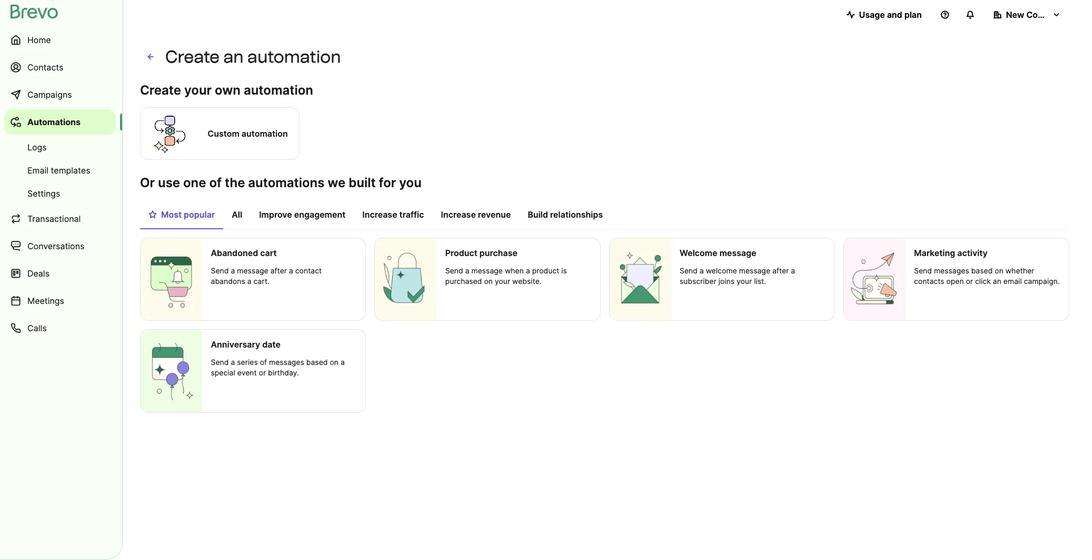 Task type: vqa. For each thing, say whether or not it's contained in the screenshot.
$0.00
no



Task type: locate. For each thing, give the bounding box(es) containing it.
create for create your own automation
[[140, 83, 181, 98]]

or right event
[[259, 369, 266, 378]]

of for the
[[209, 175, 222, 191]]

increase for increase traffic
[[363, 210, 398, 220]]

create
[[165, 47, 220, 67], [140, 83, 181, 98]]

whether
[[1006, 267, 1035, 275]]

1 vertical spatial an
[[994, 277, 1002, 286]]

email templates link
[[4, 160, 116, 181]]

is
[[562, 267, 567, 275]]

1 horizontal spatial or
[[966, 277, 974, 286]]

1 horizontal spatial based
[[972, 267, 993, 275]]

of for messages
[[260, 358, 267, 367]]

revenue
[[478, 210, 511, 220]]

1 horizontal spatial messages
[[935, 267, 970, 275]]

0 horizontal spatial increase
[[363, 210, 398, 220]]

2 horizontal spatial your
[[737, 277, 752, 286]]

increase left revenue
[[441, 210, 476, 220]]

send up purchased in the left of the page
[[445, 267, 463, 275]]

new company
[[1007, 9, 1066, 20]]

purchase
[[480, 248, 518, 259]]

event
[[237, 369, 257, 378]]

0 horizontal spatial an
[[224, 47, 244, 67]]

automations link
[[4, 110, 116, 135]]

1 horizontal spatial after
[[773, 267, 789, 275]]

message up cart. at left
[[237, 267, 269, 275]]

after
[[271, 267, 287, 275], [773, 267, 789, 275]]

anniversary date
[[211, 340, 281, 350]]

2 vertical spatial automation
[[242, 129, 288, 139]]

2 vertical spatial on
[[330, 358, 339, 367]]

0 vertical spatial of
[[209, 175, 222, 191]]

popular
[[184, 210, 215, 220]]

your
[[184, 83, 212, 98], [495, 277, 511, 286], [737, 277, 752, 286]]

increase revenue
[[441, 210, 511, 220]]

send inside the send messages based on whether contacts open or click an email campaign.
[[915, 267, 932, 275]]

send inside send a series of messages based on a special event or birthday.
[[211, 358, 229, 367]]

1 vertical spatial based
[[306, 358, 328, 367]]

send
[[211, 267, 229, 275], [445, 267, 463, 275], [680, 267, 698, 275], [915, 267, 932, 275], [211, 358, 229, 367]]

welcome message
[[680, 248, 757, 259]]

message inside send a welcome message after a subscriber joins your list.
[[739, 267, 771, 275]]

of right series
[[260, 358, 267, 367]]

0 vertical spatial or
[[966, 277, 974, 286]]

templates
[[51, 165, 90, 176]]

your down when
[[495, 277, 511, 286]]

1 vertical spatial of
[[260, 358, 267, 367]]

cart
[[260, 248, 277, 259]]

1 horizontal spatial an
[[994, 277, 1002, 286]]

and
[[888, 9, 903, 20]]

contacts
[[915, 277, 945, 286]]

list.
[[755, 277, 767, 286]]

1 horizontal spatial of
[[260, 358, 267, 367]]

message
[[720, 248, 757, 259], [237, 267, 269, 275], [472, 267, 503, 275], [739, 267, 771, 275]]

on inside send a message when a product is purchased on your website.
[[484, 277, 493, 286]]

send for abandoned
[[211, 267, 229, 275]]

marketing
[[915, 248, 956, 259]]

0 horizontal spatial after
[[271, 267, 287, 275]]

an right click
[[994, 277, 1002, 286]]

of inside send a series of messages based on a special event or birthday.
[[260, 358, 267, 367]]

0 horizontal spatial messages
[[269, 358, 304, 367]]

messages up open
[[935, 267, 970, 275]]

messages up birthday. at the bottom of page
[[269, 358, 304, 367]]

purchased
[[445, 277, 482, 286]]

based
[[972, 267, 993, 275], [306, 358, 328, 367]]

anniversary
[[211, 340, 260, 350]]

most popular
[[161, 210, 215, 220]]

1 vertical spatial create
[[140, 83, 181, 98]]

increase traffic
[[363, 210, 424, 220]]

cart.
[[254, 277, 270, 286]]

send up contacts
[[915, 267, 932, 275]]

0 vertical spatial an
[[224, 47, 244, 67]]

send up special in the left bottom of the page
[[211, 358, 229, 367]]

2 increase from the left
[[441, 210, 476, 220]]

2 horizontal spatial on
[[995, 267, 1004, 275]]

send inside send a message when a product is purchased on your website.
[[445, 267, 463, 275]]

or left click
[[966, 277, 974, 286]]

0 horizontal spatial on
[[330, 358, 339, 367]]

1 after from the left
[[271, 267, 287, 275]]

message down product purchase
[[472, 267, 503, 275]]

engagement
[[294, 210, 346, 220]]

2 after from the left
[[773, 267, 789, 275]]

0 vertical spatial messages
[[935, 267, 970, 275]]

tab list
[[140, 204, 1070, 230]]

send inside send a welcome message after a subscriber joins your list.
[[680, 267, 698, 275]]

create your own automation
[[140, 83, 313, 98]]

calls
[[27, 323, 47, 334]]

increase left the traffic
[[363, 210, 398, 220]]

your left list.
[[737, 277, 752, 286]]

subscriber
[[680, 277, 717, 286]]

automation inside button
[[242, 129, 288, 139]]

1 vertical spatial on
[[484, 277, 493, 286]]

create for create an automation
[[165, 47, 220, 67]]

your inside send a welcome message after a subscriber joins your list.
[[737, 277, 752, 286]]

1 vertical spatial or
[[259, 369, 266, 378]]

automations
[[27, 117, 81, 127]]

of left the
[[209, 175, 222, 191]]

0 horizontal spatial or
[[259, 369, 266, 378]]

of
[[209, 175, 222, 191], [260, 358, 267, 367]]

conversations
[[27, 241, 84, 252]]

when
[[505, 267, 524, 275]]

send a series of messages based on a special event or birthday.
[[211, 358, 345, 378]]

0 horizontal spatial based
[[306, 358, 328, 367]]

after inside send a message after a contact abandons a cart.
[[271, 267, 287, 275]]

usage and plan
[[860, 9, 922, 20]]

1 horizontal spatial on
[[484, 277, 493, 286]]

abandoned cart
[[211, 248, 277, 259]]

1 increase from the left
[[363, 210, 398, 220]]

1 vertical spatial messages
[[269, 358, 304, 367]]

an
[[224, 47, 244, 67], [994, 277, 1002, 286]]

product
[[445, 248, 478, 259]]

an up own
[[224, 47, 244, 67]]

most
[[161, 210, 182, 220]]

messages
[[935, 267, 970, 275], [269, 358, 304, 367]]

send up the 'abandons'
[[211, 267, 229, 275]]

message inside send a message after a contact abandons a cart.
[[237, 267, 269, 275]]

or use one of the automations we built for you
[[140, 175, 422, 191]]

0 vertical spatial on
[[995, 267, 1004, 275]]

home link
[[4, 27, 116, 53]]

0 vertical spatial based
[[972, 267, 993, 275]]

new
[[1007, 9, 1025, 20]]

click
[[976, 277, 991, 286]]

message up list.
[[739, 267, 771, 275]]

logs
[[27, 142, 47, 153]]

joins
[[719, 277, 735, 286]]

send for anniversary
[[211, 358, 229, 367]]

1 vertical spatial automation
[[244, 83, 313, 98]]

tab list containing most popular
[[140, 204, 1070, 230]]

use
[[158, 175, 180, 191]]

series
[[237, 358, 258, 367]]

usage and plan button
[[838, 4, 931, 25]]

1 horizontal spatial your
[[495, 277, 511, 286]]

0 vertical spatial create
[[165, 47, 220, 67]]

a
[[231, 267, 235, 275], [289, 267, 293, 275], [465, 267, 470, 275], [526, 267, 530, 275], [700, 267, 704, 275], [791, 267, 796, 275], [247, 277, 252, 286], [231, 358, 235, 367], [341, 358, 345, 367]]

1 horizontal spatial increase
[[441, 210, 476, 220]]

0 horizontal spatial of
[[209, 175, 222, 191]]

send inside send a message after a contact abandons a cart.
[[211, 267, 229, 275]]

welcome
[[706, 267, 737, 275]]

the
[[225, 175, 245, 191]]

send up subscriber
[[680, 267, 698, 275]]

0 vertical spatial automation
[[248, 47, 341, 67]]

your left own
[[184, 83, 212, 98]]

date
[[262, 340, 281, 350]]

an inside the send messages based on whether contacts open or click an email campaign.
[[994, 277, 1002, 286]]



Task type: describe. For each thing, give the bounding box(es) containing it.
abandons
[[211, 277, 245, 286]]

plan
[[905, 9, 922, 20]]

you
[[399, 175, 422, 191]]

company
[[1027, 9, 1066, 20]]

messages inside the send messages based on whether contacts open or click an email campaign.
[[935, 267, 970, 275]]

improve
[[259, 210, 292, 220]]

message inside send a message when a product is purchased on your website.
[[472, 267, 503, 275]]

messages inside send a series of messages based on a special event or birthday.
[[269, 358, 304, 367]]

send for welcome
[[680, 267, 698, 275]]

calls link
[[4, 316, 116, 341]]

meetings link
[[4, 289, 116, 314]]

for
[[379, 175, 396, 191]]

automations
[[248, 175, 325, 191]]

email
[[27, 165, 49, 176]]

product
[[532, 267, 560, 275]]

based inside the send messages based on whether contacts open or click an email campaign.
[[972, 267, 993, 275]]

conversations link
[[4, 234, 116, 259]]

0 horizontal spatial your
[[184, 83, 212, 98]]

send for product
[[445, 267, 463, 275]]

after inside send a welcome message after a subscriber joins your list.
[[773, 267, 789, 275]]

settings
[[27, 189, 60, 199]]

campaign.
[[1024, 277, 1060, 286]]

contacts
[[27, 62, 63, 73]]

or
[[140, 175, 155, 191]]

birthday.
[[268, 369, 299, 378]]

custom automation
[[208, 129, 288, 139]]

all
[[232, 210, 242, 220]]

send messages based on whether contacts open or click an email campaign.
[[915, 267, 1060, 286]]

campaigns
[[27, 90, 72, 100]]

relationships
[[550, 210, 603, 220]]

on inside the send messages based on whether contacts open or click an email campaign.
[[995, 267, 1004, 275]]

meetings
[[27, 296, 64, 307]]

traffic
[[400, 210, 424, 220]]

build
[[528, 210, 548, 220]]

on inside send a series of messages based on a special event or birthday.
[[330, 358, 339, 367]]

send for marketing
[[915, 267, 932, 275]]

increase for increase revenue
[[441, 210, 476, 220]]

welcome
[[680, 248, 718, 259]]

deals link
[[4, 261, 116, 287]]

build relationships
[[528, 210, 603, 220]]

most popular link
[[140, 204, 223, 230]]

abandoned
[[211, 248, 258, 259]]

new company button
[[986, 4, 1070, 25]]

home
[[27, 35, 51, 45]]

custom automation button
[[140, 106, 300, 162]]

marketing activity
[[915, 248, 988, 259]]

own
[[215, 83, 241, 98]]

email
[[1004, 277, 1022, 286]]

based inside send a series of messages based on a special event or birthday.
[[306, 358, 328, 367]]

built
[[349, 175, 376, 191]]

contact
[[295, 267, 322, 275]]

build relationships link
[[520, 204, 612, 229]]

send a welcome message after a subscriber joins your list.
[[680, 267, 796, 286]]

transactional
[[27, 214, 81, 224]]

dxrbf image
[[149, 211, 157, 219]]

we
[[328, 175, 346, 191]]

send a message after a contact abandons a cart.
[[211, 267, 322, 286]]

campaigns link
[[4, 82, 116, 107]]

all link
[[223, 204, 251, 229]]

custom
[[208, 129, 240, 139]]

message up send a welcome message after a subscriber joins your list.
[[720, 248, 757, 259]]

your inside send a message when a product is purchased on your website.
[[495, 277, 511, 286]]

email templates
[[27, 165, 90, 176]]

improve engagement link
[[251, 204, 354, 229]]

usage
[[860, 9, 885, 20]]

increase traffic link
[[354, 204, 433, 229]]

one
[[183, 175, 206, 191]]

open
[[947, 277, 964, 286]]

deals
[[27, 269, 50, 279]]

improve engagement
[[259, 210, 346, 220]]

or inside send a series of messages based on a special event or birthday.
[[259, 369, 266, 378]]

create an automation
[[165, 47, 341, 67]]

or inside the send messages based on whether contacts open or click an email campaign.
[[966, 277, 974, 286]]

transactional link
[[4, 206, 116, 232]]

activity
[[958, 248, 988, 259]]

logs link
[[4, 137, 116, 158]]

product purchase
[[445, 248, 518, 259]]

send a message when a product is purchased on your website.
[[445, 267, 567, 286]]

increase revenue link
[[433, 204, 520, 229]]

special
[[211, 369, 235, 378]]



